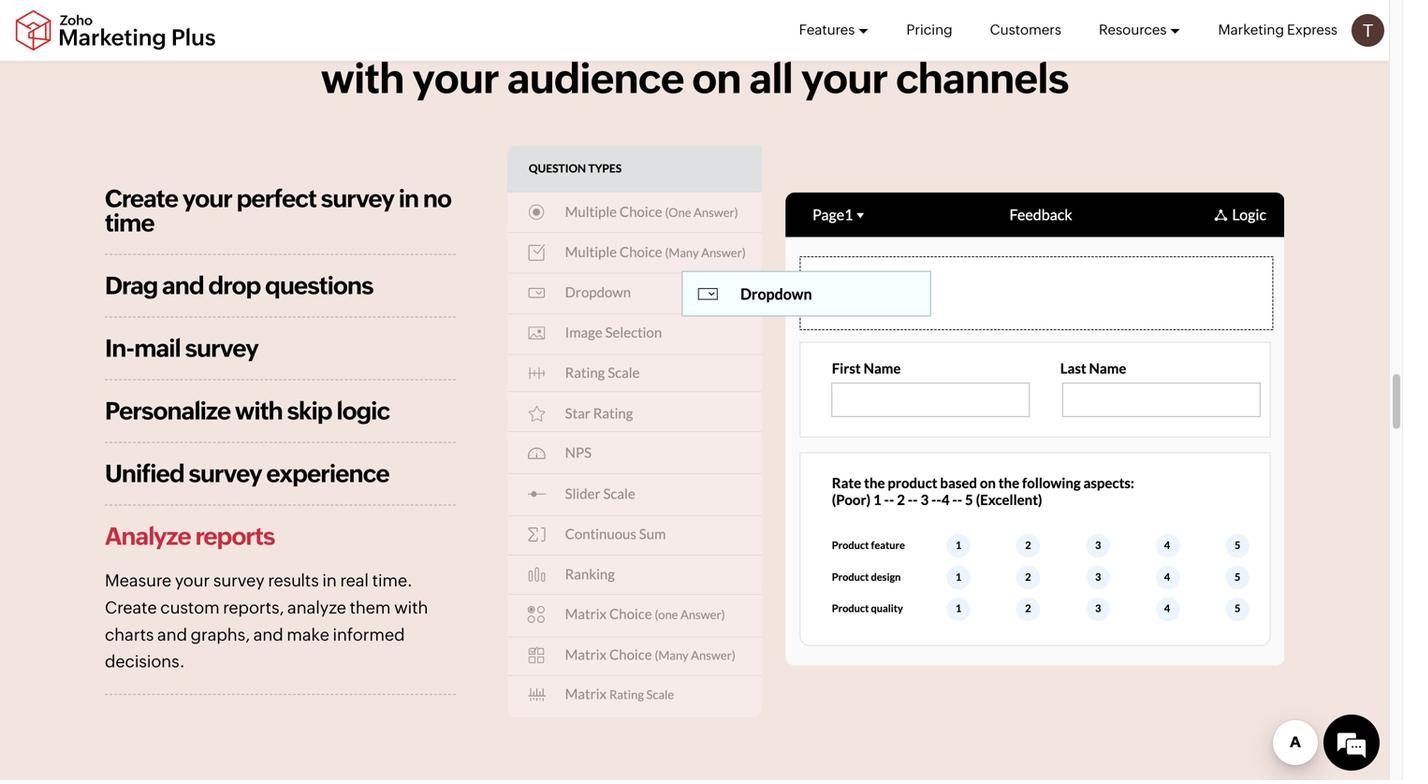 Task type: locate. For each thing, give the bounding box(es) containing it.
time
[[105, 209, 154, 237]]

in
[[589, 13, 625, 61], [399, 185, 419, 213], [322, 572, 337, 591]]

customers
[[990, 22, 1062, 38]]

analyze reports
[[105, 523, 275, 551]]

survey
[[321, 185, 394, 213], [185, 335, 258, 362], [188, 460, 262, 488], [213, 572, 265, 591]]

2 vertical spatial in
[[322, 572, 337, 591]]

0 vertical spatial with
[[321, 55, 404, 102]]

unified
[[105, 460, 184, 488]]

audience
[[507, 55, 684, 102]]

your inside measure your survey results in real time. create custom reports, analyze them with charts and graphs, and make informed decisions.
[[175, 572, 210, 591]]

1 vertical spatial in
[[399, 185, 419, 213]]

0 vertical spatial in
[[589, 13, 625, 61]]

marketing express link
[[1218, 0, 1338, 60]]

charts
[[105, 626, 154, 645]]

them up informed
[[350, 599, 391, 618]]

personalize
[[105, 398, 230, 425]]

marketing
[[1218, 22, 1284, 38]]

survey up reports, in the left bottom of the page
[[213, 572, 265, 591]]

in inside measure your survey results in real time. create custom reports, analyze them with charts and graphs, and make informed decisions.
[[322, 572, 337, 591]]

1 horizontal spatial in
[[399, 185, 419, 213]]

create
[[298, 13, 425, 61], [105, 185, 178, 213], [105, 599, 157, 618]]

perfect
[[236, 185, 316, 213]]

create for create surveys in minutes and share them with your audience on all your channels
[[298, 13, 425, 61]]

measure your survey results in real time. create custom reports, analyze them with charts and graphs, and make informed decisions.
[[105, 572, 428, 672]]

0 vertical spatial create
[[298, 13, 425, 61]]

0 horizontal spatial in
[[322, 572, 337, 591]]

1 vertical spatial them
[[350, 599, 391, 618]]

and left drop
[[162, 272, 204, 300]]

2 vertical spatial create
[[105, 599, 157, 618]]

marketing express
[[1218, 22, 1338, 38]]

create inside create surveys in minutes and share them with your audience on all your channels
[[298, 13, 425, 61]]

drag
[[105, 272, 158, 300]]

in inside create your perfect survey in no time
[[399, 185, 419, 213]]

on
[[692, 55, 741, 102]]

and down custom on the bottom
[[157, 626, 187, 645]]

and
[[797, 13, 869, 61], [162, 272, 204, 300], [157, 626, 187, 645], [253, 626, 283, 645]]

them
[[991, 13, 1091, 61], [350, 599, 391, 618]]

create for create your perfect survey in no time
[[105, 185, 178, 213]]

create inside create your perfect survey in no time
[[105, 185, 178, 213]]

them left resources
[[991, 13, 1091, 61]]

create inside measure your survey results in real time. create custom reports, analyze them with charts and graphs, and make informed decisions.
[[105, 599, 157, 618]]

and down reports, in the left bottom of the page
[[253, 626, 283, 645]]

0 horizontal spatial them
[[350, 599, 391, 618]]

your
[[412, 55, 499, 102], [801, 55, 888, 102], [182, 185, 232, 213], [175, 572, 210, 591]]

graphs,
[[191, 626, 250, 645]]

and inside create surveys in minutes and share them with your audience on all your channels
[[797, 13, 869, 61]]

0 vertical spatial them
[[991, 13, 1091, 61]]

in for create your perfect survey in no time
[[399, 185, 419, 213]]

and right all
[[797, 13, 869, 61]]

survey left no
[[321, 185, 394, 213]]

no
[[423, 185, 451, 213]]

drop
[[208, 272, 261, 300]]

share
[[877, 13, 983, 61]]

make
[[287, 626, 329, 645]]

real
[[340, 572, 369, 591]]

1 vertical spatial create
[[105, 185, 178, 213]]

2 horizontal spatial in
[[589, 13, 625, 61]]

survey marketing image
[[507, 146, 1284, 718]]

in for measure your survey results in real time. create custom reports, analyze them with charts and graphs, and make informed decisions.
[[322, 572, 337, 591]]

with
[[321, 55, 404, 102], [235, 398, 283, 425], [394, 599, 428, 618]]

survey up reports
[[188, 460, 262, 488]]

1 horizontal spatial them
[[991, 13, 1091, 61]]

them inside create surveys in minutes and share them with your audience on all your channels
[[991, 13, 1091, 61]]

customers link
[[990, 0, 1062, 60]]

with inside measure your survey results in real time. create custom reports, analyze them with charts and graphs, and make informed decisions.
[[394, 599, 428, 618]]

channels
[[896, 55, 1069, 102]]

in-mail survey
[[105, 335, 258, 362]]

in inside create surveys in minutes and share them with your audience on all your channels
[[589, 13, 625, 61]]

minutes
[[633, 13, 788, 61]]

analyze
[[105, 523, 191, 551]]

experience
[[266, 460, 389, 488]]

create surveys in minutes and share them with your audience on all your channels
[[298, 13, 1091, 102]]

personalize with skip logic
[[105, 398, 390, 425]]

2 vertical spatial with
[[394, 599, 428, 618]]

skip
[[287, 398, 332, 425]]



Task type: vqa. For each thing, say whether or not it's contained in the screenshot.
charts
yes



Task type: describe. For each thing, give the bounding box(es) containing it.
survey down drop
[[185, 335, 258, 362]]

all
[[749, 55, 793, 102]]

resources
[[1099, 22, 1167, 38]]

them inside measure your survey results in real time. create custom reports, analyze them with charts and graphs, and make informed decisions.
[[350, 599, 391, 618]]

create your perfect survey in no time
[[105, 185, 451, 237]]

results
[[268, 572, 319, 591]]

terry turtle image
[[1352, 14, 1385, 47]]

your inside create your perfect survey in no time
[[182, 185, 232, 213]]

survey inside create your perfect survey in no time
[[321, 185, 394, 213]]

questions
[[265, 272, 373, 300]]

analyze
[[287, 599, 346, 618]]

custom
[[160, 599, 220, 618]]

pricing
[[907, 22, 953, 38]]

resources link
[[1099, 0, 1181, 60]]

1 vertical spatial with
[[235, 398, 283, 425]]

drag and drop questions
[[105, 272, 373, 300]]

in-
[[105, 335, 134, 362]]

surveys
[[434, 13, 581, 61]]

with inside create surveys in minutes and share them with your audience on all your channels
[[321, 55, 404, 102]]

pricing link
[[907, 0, 953, 60]]

zoho marketingplus logo image
[[14, 10, 217, 51]]

reports,
[[223, 599, 284, 618]]

features
[[799, 22, 855, 38]]

reports
[[195, 523, 275, 551]]

informed
[[333, 626, 405, 645]]

decisions.
[[105, 653, 185, 672]]

logic
[[336, 398, 390, 425]]

measure
[[105, 572, 171, 591]]

unified survey experience
[[105, 460, 389, 488]]

survey inside measure your survey results in real time. create custom reports, analyze them with charts and graphs, and make informed decisions.
[[213, 572, 265, 591]]

time.
[[372, 572, 413, 591]]

mail
[[134, 335, 181, 362]]

express
[[1287, 22, 1338, 38]]

features link
[[799, 0, 869, 60]]



